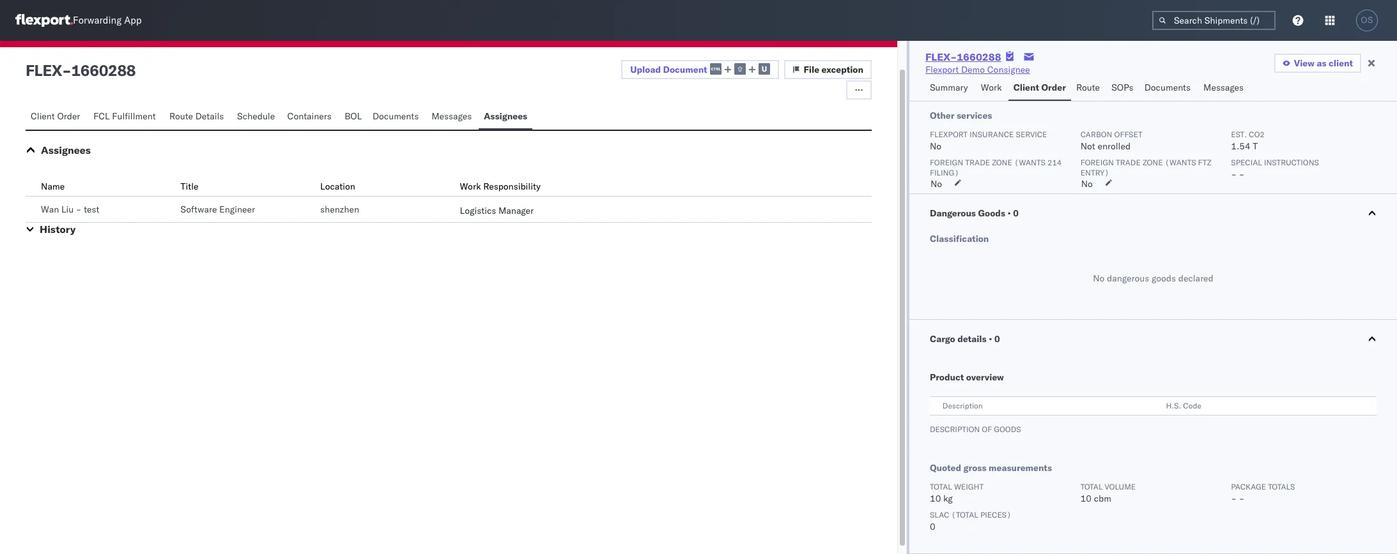 Task type: describe. For each thing, give the bounding box(es) containing it.
os
[[1361, 15, 1374, 25]]

Search Shipments (/) text field
[[1153, 11, 1276, 30]]

services
[[957, 110, 992, 121]]

other
[[930, 110, 955, 121]]

foreign for filing)
[[930, 158, 963, 167]]

route button
[[1071, 76, 1107, 101]]

upload
[[630, 64, 661, 75]]

location
[[320, 181, 355, 192]]

fcl fulfillment button
[[88, 105, 164, 130]]

work button
[[976, 76, 1009, 101]]

no dangerous goods declared
[[1093, 273, 1214, 284]]

forwarding app
[[73, 14, 142, 27]]

product overview
[[930, 372, 1004, 384]]

wan liu - test
[[41, 204, 99, 215]]

other services
[[930, 110, 992, 121]]

sops button
[[1107, 76, 1140, 101]]

flex-
[[926, 51, 957, 63]]

demo
[[961, 64, 985, 75]]

name
[[41, 181, 65, 192]]

• for details
[[989, 334, 992, 345]]

flexport insurance service no
[[930, 130, 1047, 152]]

1 vertical spatial documents button
[[368, 105, 427, 130]]

route details
[[169, 111, 224, 122]]

as
[[1317, 58, 1327, 69]]

os button
[[1353, 6, 1382, 35]]

product
[[930, 372, 964, 384]]

total volume
[[1081, 483, 1136, 492]]

zone for filing)
[[992, 158, 1013, 167]]

instructions
[[1264, 158, 1319, 167]]

of
[[982, 425, 992, 435]]

offset
[[1115, 130, 1143, 139]]

shenzhen
[[320, 204, 359, 215]]

manager
[[499, 205, 534, 217]]

0 inside the "package totals - - slac (total pieces) 0"
[[930, 522, 936, 533]]

measurements
[[989, 463, 1052, 474]]

no inside flexport insurance service no
[[930, 141, 942, 152]]

cbm
[[1094, 494, 1112, 505]]

h.s. code
[[1166, 401, 1202, 411]]

0 horizontal spatial client order button
[[26, 105, 88, 130]]

flexport. image
[[15, 14, 73, 27]]

test
[[84, 204, 99, 215]]

goods
[[978, 208, 1006, 219]]

summary
[[930, 82, 968, 93]]

view as client
[[1294, 58, 1353, 69]]

schedule
[[237, 111, 275, 122]]

liu
[[61, 204, 74, 215]]

engineer
[[219, 204, 255, 215]]

flexport for flexport insurance service no
[[930, 130, 968, 139]]

214
[[1048, 158, 1062, 167]]

route details button
[[164, 105, 232, 130]]

dangerous
[[930, 208, 976, 219]]

wan
[[41, 204, 59, 215]]

total weight 10 kg
[[930, 483, 984, 505]]

gross
[[964, 463, 987, 474]]

software
[[181, 204, 217, 215]]

order for the topmost client order button
[[1042, 82, 1066, 93]]

kg
[[944, 494, 953, 505]]

foreign trade zone (wants 214 filing)
[[930, 158, 1062, 178]]

(wants for ftz
[[1165, 158, 1196, 167]]

flex-1660288
[[926, 51, 1001, 63]]

insurance
[[970, 130, 1014, 139]]

1 vertical spatial assignees button
[[41, 144, 91, 157]]

view as client button
[[1275, 54, 1362, 73]]

file exception
[[804, 64, 864, 75]]

total for total weight 10 kg
[[930, 483, 952, 492]]

totals
[[1268, 483, 1295, 492]]

upload document button
[[622, 60, 779, 79]]

work responsibility
[[460, 181, 541, 192]]

document
[[663, 64, 707, 75]]

description of goods
[[930, 425, 1021, 435]]

flex-1660288 link
[[926, 51, 1001, 63]]

logistics
[[460, 205, 496, 217]]

description for description
[[943, 401, 983, 411]]

0 for cargo details • 0
[[995, 334, 1000, 345]]

fcl fulfillment
[[94, 111, 156, 122]]

view
[[1294, 58, 1315, 69]]

dangerous goods • 0
[[930, 208, 1019, 219]]

carbon offset not enrolled
[[1081, 130, 1143, 152]]

special instructions - -
[[1231, 158, 1319, 180]]

fulfillment
[[112, 111, 156, 122]]

est.
[[1231, 130, 1247, 139]]

client order for the leftmost client order button
[[31, 111, 80, 122]]

est. co2 1.54 t
[[1231, 130, 1265, 152]]

package
[[1231, 483, 1266, 492]]

total for total volume
[[1081, 483, 1103, 492]]

title
[[181, 181, 199, 192]]

consignee
[[987, 64, 1030, 75]]

enrolled
[[1098, 141, 1131, 152]]

trade for filing)
[[965, 158, 990, 167]]



Task type: vqa. For each thing, say whether or not it's contained in the screenshot.
Work in "BUTTON"
yes



Task type: locate. For each thing, give the bounding box(es) containing it.
0 horizontal spatial goods
[[994, 425, 1021, 435]]

logistics manager
[[460, 205, 534, 217]]

0 horizontal spatial total
[[930, 483, 952, 492]]

documents right sops button
[[1145, 82, 1191, 93]]

forwarding
[[73, 14, 122, 27]]

special
[[1231, 158, 1262, 167]]

documents
[[1145, 82, 1191, 93], [373, 111, 419, 122]]

goods left declared
[[1152, 273, 1176, 284]]

1 horizontal spatial assignees
[[484, 111, 527, 122]]

1 horizontal spatial route
[[1076, 82, 1100, 93]]

client order button left the fcl
[[26, 105, 88, 130]]

goods for of
[[994, 425, 1021, 435]]

foreign up entry) at the top of the page
[[1081, 158, 1114, 167]]

zone inside the foreign trade zone (wants 214 filing)
[[992, 158, 1013, 167]]

foreign for entry)
[[1081, 158, 1114, 167]]

documents button right sops
[[1140, 76, 1199, 101]]

flexport
[[926, 64, 959, 75], [930, 130, 968, 139]]

1.54
[[1231, 141, 1251, 152]]

0 for dangerous goods • 0
[[1013, 208, 1019, 219]]

no down filing)
[[931, 178, 942, 190]]

1 vertical spatial flexport
[[930, 130, 968, 139]]

1 vertical spatial 0
[[995, 334, 1000, 345]]

forwarding app link
[[15, 14, 142, 27]]

0 horizontal spatial •
[[989, 334, 992, 345]]

1 horizontal spatial goods
[[1152, 273, 1176, 284]]

1 vertical spatial messages
[[432, 111, 472, 122]]

0 vertical spatial messages button
[[1199, 76, 1251, 101]]

1 total from the left
[[930, 483, 952, 492]]

flexport for flexport demo consignee
[[926, 64, 959, 75]]

0 vertical spatial •
[[1008, 208, 1011, 219]]

0 horizontal spatial work
[[460, 181, 481, 192]]

entry)
[[1081, 168, 1109, 178]]

order for the leftmost client order button
[[57, 111, 80, 122]]

0 vertical spatial 0
[[1013, 208, 1019, 219]]

1 10 from the left
[[930, 494, 941, 505]]

file
[[804, 64, 820, 75]]

client order for the topmost client order button
[[1014, 82, 1066, 93]]

description up description of goods
[[943, 401, 983, 411]]

0 right "details"
[[995, 334, 1000, 345]]

quoted gross measurements
[[930, 463, 1052, 474]]

bol
[[345, 111, 362, 122]]

1 horizontal spatial 1660288
[[957, 51, 1001, 63]]

0 vertical spatial client
[[1014, 82, 1039, 93]]

flex
[[26, 61, 62, 80]]

0 horizontal spatial messages
[[432, 111, 472, 122]]

goods for dangerous
[[1152, 273, 1176, 284]]

foreign inside the foreign trade zone (wants 214 filing)
[[930, 158, 963, 167]]

containers button
[[282, 105, 340, 130]]

1 foreign from the left
[[930, 158, 963, 167]]

(total
[[952, 511, 979, 520]]

0 horizontal spatial assignees button
[[41, 144, 91, 157]]

1 trade from the left
[[965, 158, 990, 167]]

0 vertical spatial order
[[1042, 82, 1066, 93]]

documents right bol button
[[373, 111, 419, 122]]

flexport demo consignee link
[[926, 63, 1030, 76]]

•
[[1008, 208, 1011, 219], [989, 334, 992, 345]]

client order left the fcl
[[31, 111, 80, 122]]

declared
[[1179, 273, 1214, 284]]

0 horizontal spatial 10
[[930, 494, 941, 505]]

1 horizontal spatial total
[[1081, 483, 1103, 492]]

flexport inside flexport demo consignee "link"
[[926, 64, 959, 75]]

work up logistics
[[460, 181, 481, 192]]

client down consignee
[[1014, 82, 1039, 93]]

foreign trade zone (wants ftz entry)
[[1081, 158, 1212, 178]]

0 horizontal spatial client order
[[31, 111, 80, 122]]

trade down the enrolled
[[1116, 158, 1141, 167]]

work for work
[[981, 82, 1002, 93]]

0 vertical spatial assignees button
[[479, 105, 533, 130]]

-
[[62, 61, 71, 80], [1231, 169, 1237, 180], [1239, 169, 1245, 180], [76, 204, 82, 215], [1231, 494, 1237, 505], [1239, 494, 1245, 505]]

0 horizontal spatial order
[[57, 111, 80, 122]]

zone down flexport insurance service no
[[992, 158, 1013, 167]]

flexport down other
[[930, 130, 968, 139]]

(wants inside foreign trade zone (wants ftz entry)
[[1165, 158, 1196, 167]]

2 horizontal spatial 0
[[1013, 208, 1019, 219]]

ftz
[[1198, 158, 1212, 167]]

0 horizontal spatial foreign
[[930, 158, 963, 167]]

2 10 from the left
[[1081, 494, 1092, 505]]

2 foreign from the left
[[1081, 158, 1114, 167]]

trade
[[965, 158, 990, 167], [1116, 158, 1141, 167]]

(wants left the 214
[[1014, 158, 1046, 167]]

flex - 1660288
[[26, 61, 136, 80]]

2 vertical spatial 0
[[930, 522, 936, 533]]

software engineer
[[181, 204, 255, 215]]

0 horizontal spatial client
[[31, 111, 55, 122]]

1 horizontal spatial messages button
[[1199, 76, 1251, 101]]

1 horizontal spatial order
[[1042, 82, 1066, 93]]

upload document
[[630, 64, 707, 75]]

weight
[[954, 483, 984, 492]]

1 horizontal spatial client order button
[[1009, 76, 1071, 101]]

order left 'route' button
[[1042, 82, 1066, 93]]

client for the topmost client order button
[[1014, 82, 1039, 93]]

1 vertical spatial assignees
[[41, 144, 91, 157]]

0 horizontal spatial documents button
[[368, 105, 427, 130]]

foreign up filing)
[[930, 158, 963, 167]]

1 zone from the left
[[992, 158, 1013, 167]]

assignees
[[484, 111, 527, 122], [41, 144, 91, 157]]

no
[[930, 141, 942, 152], [931, 178, 942, 190], [1081, 178, 1093, 190], [1093, 273, 1105, 284]]

1 horizontal spatial (wants
[[1165, 158, 1196, 167]]

0 horizontal spatial 1660288
[[71, 61, 136, 80]]

2 trade from the left
[[1116, 158, 1141, 167]]

1660288
[[957, 51, 1001, 63], [71, 61, 136, 80]]

0 vertical spatial client order
[[1014, 82, 1066, 93]]

flexport inside flexport insurance service no
[[930, 130, 968, 139]]

foreign
[[930, 158, 963, 167], [1081, 158, 1114, 167]]

2 (wants from the left
[[1165, 158, 1196, 167]]

foreign inside foreign trade zone (wants ftz entry)
[[1081, 158, 1114, 167]]

1 vertical spatial messages button
[[427, 105, 479, 130]]

flexport demo consignee
[[926, 64, 1030, 75]]

cargo details • 0
[[930, 334, 1000, 345]]

0 horizontal spatial trade
[[965, 158, 990, 167]]

trade down flexport insurance service no
[[965, 158, 990, 167]]

overview
[[966, 372, 1004, 384]]

1 horizontal spatial assignees button
[[479, 105, 533, 130]]

1660288 up the fcl
[[71, 61, 136, 80]]

quoted
[[930, 463, 962, 474]]

documents button right bol
[[368, 105, 427, 130]]

0 vertical spatial flexport
[[926, 64, 959, 75]]

0 right goods
[[1013, 208, 1019, 219]]

• right goods
[[1008, 208, 1011, 219]]

(wants inside the foreign trade zone (wants 214 filing)
[[1014, 158, 1046, 167]]

co2
[[1249, 130, 1265, 139]]

0 horizontal spatial documents
[[373, 111, 419, 122]]

route for route
[[1076, 82, 1100, 93]]

bol button
[[340, 105, 368, 130]]

order left the fcl
[[57, 111, 80, 122]]

1 vertical spatial goods
[[994, 425, 1021, 435]]

client
[[1329, 58, 1353, 69]]

exception
[[822, 64, 864, 75]]

1 vertical spatial order
[[57, 111, 80, 122]]

(wants left ftz
[[1165, 158, 1196, 167]]

work inside button
[[981, 82, 1002, 93]]

client for the leftmost client order button
[[31, 111, 55, 122]]

t
[[1253, 141, 1258, 152]]

10 left cbm
[[1081, 494, 1092, 505]]

2 zone from the left
[[1143, 158, 1163, 167]]

file exception button
[[784, 60, 872, 79], [784, 60, 872, 79]]

carbon
[[1081, 130, 1113, 139]]

route left details
[[169, 111, 193, 122]]

filing)
[[930, 168, 959, 178]]

1 horizontal spatial 0
[[995, 334, 1000, 345]]

1 horizontal spatial foreign
[[1081, 158, 1114, 167]]

1 horizontal spatial trade
[[1116, 158, 1141, 167]]

0
[[1013, 208, 1019, 219], [995, 334, 1000, 345], [930, 522, 936, 533]]

• right "details"
[[989, 334, 992, 345]]

1 vertical spatial client order
[[31, 111, 80, 122]]

work
[[981, 82, 1002, 93], [460, 181, 481, 192]]

h.s.
[[1166, 401, 1182, 411]]

client down flex
[[31, 111, 55, 122]]

schedule button
[[232, 105, 282, 130]]

slac
[[930, 511, 950, 520]]

route for route details
[[169, 111, 193, 122]]

route left sops
[[1076, 82, 1100, 93]]

1 horizontal spatial client order
[[1014, 82, 1066, 93]]

0 down the "slac"
[[930, 522, 936, 533]]

no left "dangerous"
[[1093, 273, 1105, 284]]

• for goods
[[1008, 208, 1011, 219]]

0 vertical spatial route
[[1076, 82, 1100, 93]]

0 horizontal spatial (wants
[[1014, 158, 1046, 167]]

total up kg
[[930, 483, 952, 492]]

1 vertical spatial client order button
[[26, 105, 88, 130]]

code
[[1183, 401, 1202, 411]]

trade inside the foreign trade zone (wants 214 filing)
[[965, 158, 990, 167]]

total
[[930, 483, 952, 492], [1081, 483, 1103, 492]]

0 vertical spatial goods
[[1152, 273, 1176, 284]]

0 vertical spatial description
[[943, 401, 983, 411]]

1 vertical spatial description
[[930, 425, 980, 435]]

0 vertical spatial assignees
[[484, 111, 527, 122]]

assignees button
[[479, 105, 533, 130], [41, 144, 91, 157]]

package totals - - slac (total pieces) 0
[[930, 483, 1295, 533]]

work down flexport demo consignee "link"
[[981, 82, 1002, 93]]

goods
[[1152, 273, 1176, 284], [994, 425, 1021, 435]]

trade for entry)
[[1116, 158, 1141, 167]]

zone for entry)
[[1143, 158, 1163, 167]]

10 left kg
[[930, 494, 941, 505]]

cargo
[[930, 334, 955, 345]]

description left of
[[930, 425, 980, 435]]

1 vertical spatial work
[[460, 181, 481, 192]]

messages
[[1204, 82, 1244, 93], [432, 111, 472, 122]]

dangerous
[[1107, 273, 1150, 284]]

1 horizontal spatial work
[[981, 82, 1002, 93]]

1 horizontal spatial documents button
[[1140, 76, 1199, 101]]

0 horizontal spatial zone
[[992, 158, 1013, 167]]

0 horizontal spatial messages button
[[427, 105, 479, 130]]

0 vertical spatial client order button
[[1009, 76, 1071, 101]]

(wants for 214
[[1014, 158, 1046, 167]]

1 horizontal spatial •
[[1008, 208, 1011, 219]]

1 horizontal spatial client
[[1014, 82, 1039, 93]]

1 horizontal spatial messages
[[1204, 82, 1244, 93]]

0 horizontal spatial 0
[[930, 522, 936, 533]]

client order down consignee
[[1014, 82, 1066, 93]]

zone inside foreign trade zone (wants ftz entry)
[[1143, 158, 1163, 167]]

1 horizontal spatial 10
[[1081, 494, 1092, 505]]

flexport down flex-
[[926, 64, 959, 75]]

description for description of goods
[[930, 425, 980, 435]]

1 (wants from the left
[[1014, 158, 1046, 167]]

volume
[[1105, 483, 1136, 492]]

1 vertical spatial •
[[989, 334, 992, 345]]

total inside total weight 10 kg
[[930, 483, 952, 492]]

1 horizontal spatial documents
[[1145, 82, 1191, 93]]

total up cbm
[[1081, 483, 1103, 492]]

goods right of
[[994, 425, 1021, 435]]

1660288 up "flexport demo consignee"
[[957, 51, 1001, 63]]

0 vertical spatial documents button
[[1140, 76, 1199, 101]]

details
[[195, 111, 224, 122]]

1 horizontal spatial zone
[[1143, 158, 1163, 167]]

trade inside foreign trade zone (wants ftz entry)
[[1116, 158, 1141, 167]]

0 vertical spatial documents
[[1145, 82, 1191, 93]]

0 horizontal spatial route
[[169, 111, 193, 122]]

assignees inside button
[[484, 111, 527, 122]]

1 vertical spatial client
[[31, 111, 55, 122]]

responsibility
[[483, 181, 541, 192]]

work for work responsibility
[[460, 181, 481, 192]]

0 vertical spatial work
[[981, 82, 1002, 93]]

zone left ftz
[[1143, 158, 1163, 167]]

0 vertical spatial messages
[[1204, 82, 1244, 93]]

no down entry) at the top of the page
[[1081, 178, 1093, 190]]

client order button down consignee
[[1009, 76, 1071, 101]]

pieces)
[[981, 511, 1012, 520]]

2 total from the left
[[1081, 483, 1103, 492]]

documents button
[[1140, 76, 1199, 101], [368, 105, 427, 130]]

sops
[[1112, 82, 1134, 93]]

0 horizontal spatial assignees
[[41, 144, 91, 157]]

1 vertical spatial documents
[[373, 111, 419, 122]]

classification
[[930, 233, 989, 245]]

no up filing)
[[930, 141, 942, 152]]

10 inside total weight 10 kg
[[930, 494, 941, 505]]

1 vertical spatial route
[[169, 111, 193, 122]]

history button
[[40, 223, 76, 236]]



